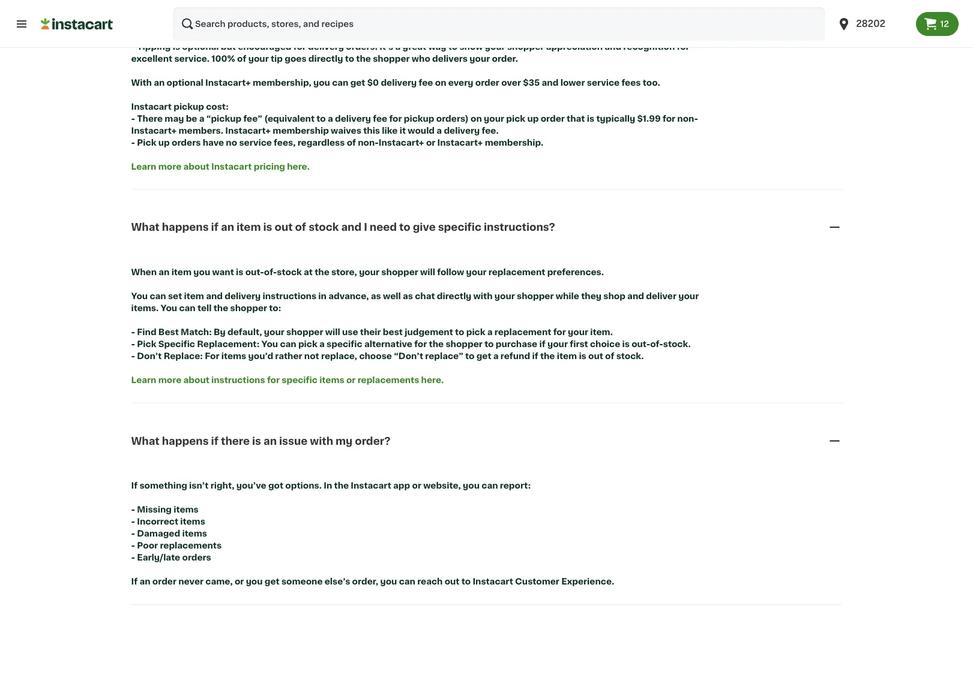 Task type: locate. For each thing, give the bounding box(es) containing it.
1 happens from the top
[[162, 222, 209, 233]]

2 vertical spatial order
[[152, 578, 176, 587]]

0 vertical spatial learn
[[131, 162, 156, 171]]

is inside instacart pickup cost: - there may be a "pickup fee" (equivalent to a delivery fee for pickup orders) on your pick up order that is typically $1.99 for non- instacart+ members. instacart+ membership waives this like it would a delivery fee. - pick up orders have no service fees, regardless of non-instacart+ or instacart+ membership.
[[587, 114, 594, 123]]

1 vertical spatial get
[[476, 352, 491, 361]]

you've
[[236, 482, 266, 491]]

if for if an order never came, or you get someone else's order, you can reach out to instacart customer experience.
[[131, 578, 138, 587]]

of inside dropdown button
[[295, 222, 306, 233]]

2 pick from the top
[[137, 340, 156, 349]]

2 learn from the top
[[131, 376, 156, 385]]

0 vertical spatial you
[[131, 292, 148, 301]]

instacart up the there
[[131, 102, 172, 111]]

your down show
[[470, 54, 490, 63]]

types
[[555, 18, 580, 27]]

specific down rather
[[282, 376, 317, 385]]

1 vertical spatial $35.
[[205, 6, 224, 15]]

2 horizontal spatial you
[[261, 340, 278, 349]]

will left follow
[[420, 268, 435, 277]]

1 vertical spatial replacement
[[495, 328, 551, 337]]

0 horizontal spatial fee.
[[355, 30, 372, 39]]

your right follow
[[466, 268, 487, 277]]

2 vertical spatial specific
[[282, 376, 317, 385]]

0 horizontal spatial get
[[265, 578, 280, 587]]

what for what happens if an item is out of stock and i need to give specific instructions?
[[131, 222, 160, 233]]

2 horizontal spatial out
[[588, 352, 603, 361]]

orders up never
[[182, 554, 211, 563]]

up down may
[[158, 138, 170, 147]]

1 vertical spatial what
[[131, 436, 160, 447]]

1 vertical spatial pick
[[137, 340, 156, 349]]

0 horizontal spatial of-
[[264, 268, 277, 277]]

replacement up the purchase
[[495, 328, 551, 337]]

instructions up the to:
[[263, 292, 316, 301]]

1 vertical spatial learn
[[131, 376, 156, 385]]

delivery
[[308, 42, 344, 51], [381, 78, 417, 87], [335, 114, 371, 123], [444, 126, 480, 135], [225, 292, 261, 301]]

items down replacement:
[[221, 352, 246, 361]]

1 vertical spatial directly
[[437, 292, 471, 301]]

- find best match: by default, your shopper will use their best judgement to pick a replacement for your item. - pick specific replacement: you can pick a specific alternative for the shopper to purchase if your first choice is out-of-stock. - don't replace: for items you'd rather not replace, choose "don't replace" to get a refund if the item is out of stock.
[[131, 328, 691, 361]]

1 horizontal spatial like
[[408, 18, 424, 27]]

2 vertical spatial get
[[265, 578, 280, 587]]

1 horizontal spatial at
[[304, 268, 313, 277]]

deliveries, right "store"
[[591, 0, 637, 3]]

or right came, on the left bottom of page
[[235, 578, 244, 587]]

shopper up not
[[286, 328, 323, 337]]

is
[[173, 42, 180, 51], [587, 114, 594, 123], [263, 222, 272, 233], [236, 268, 243, 277], [622, 340, 630, 349], [579, 352, 586, 361], [252, 436, 261, 447]]

have inside instacart pickup cost: - there may be a "pickup fee" (equivalent to a delivery fee for pickup orders) on your pick up order that is typically $1.99 for non- instacart+ members. instacart+ membership waives this like it would a delivery fee. - pick up orders have no service fees, regardless of non-instacart+ or instacart+ membership.
[[203, 138, 224, 147]]

you up the you'd
[[261, 340, 278, 349]]

you for can
[[161, 304, 177, 313]]

the
[[483, 18, 498, 27], [356, 54, 371, 63], [315, 268, 329, 277], [214, 304, 228, 313], [429, 340, 444, 349], [540, 352, 555, 361], [334, 482, 349, 491]]

6 - from the top
[[131, 328, 135, 337]]

1 28202 button from the left
[[830, 7, 916, 41]]

0 horizontal spatial order
[[152, 578, 176, 587]]

early/late
[[137, 554, 180, 563]]

1 vertical spatial out
[[588, 352, 603, 361]]

0 horizontal spatial with
[[310, 436, 333, 447]]

28202
[[856, 20, 885, 28]]

instacart logo image
[[41, 17, 113, 31]]

about down replace:
[[183, 376, 209, 385]]

directly right goes
[[308, 54, 343, 63]]

fees
[[176, 0, 195, 3], [173, 18, 192, 27], [622, 78, 641, 87]]

at left store,
[[304, 268, 313, 277]]

1 what from the top
[[131, 222, 160, 233]]

0 vertical spatial fees
[[176, 0, 195, 3]]

you
[[313, 78, 330, 87], [193, 268, 210, 277], [463, 482, 480, 491], [246, 578, 263, 587], [380, 578, 397, 587]]

instacart+ down orders)
[[437, 138, 483, 147]]

stock left i
[[309, 222, 339, 233]]

0 horizontal spatial stock
[[277, 268, 302, 277]]

service inside instacart pickup cost: - there may be a "pickup fee" (equivalent to a delivery fee for pickup orders) on your pick up order that is typically $1.99 for non- instacart+ members. instacart+ membership waives this like it would a delivery fee. - pick up orders have no service fees, regardless of non-instacart+ or instacart+ membership.
[[239, 138, 272, 147]]

like inside - delivery fees start at $3.99 for same-day orders over $35. fees vary for one-hour deliveries, club store deliveries, and deliveries under $35. - service fees vary and are subject to change based on factors like location and the number and types of items in your cart. orders containing alcohol have a separate service fee. - tipping is optional but encouraged for delivery orders. it's a great way to show your shopper appreciation and recognition for excellent service. 100% of your tip goes directly to the shopper who delivers your order.
[[408, 18, 424, 27]]

1 vertical spatial orders
[[172, 138, 201, 147]]

stock. down deliver
[[663, 340, 691, 349]]

tell
[[197, 304, 212, 313]]

what up something
[[131, 436, 160, 447]]

not
[[304, 352, 319, 361]]

fee. inside instacart pickup cost: - there may be a "pickup fee" (equivalent to a delivery fee for pickup orders) on your pick up order that is typically $1.99 for non- instacart+ members. instacart+ membership waives this like it would a delivery fee. - pick up orders have no service fees, regardless of non-instacart+ or instacart+ membership.
[[482, 126, 499, 135]]

and right shop at right
[[627, 292, 644, 301]]

who
[[412, 54, 430, 63]]

order inside instacart pickup cost: - there may be a "pickup fee" (equivalent to a delivery fee for pickup orders) on your pick up order that is typically $1.99 for non- instacart+ members. instacart+ membership waives this like it would a delivery fee. - pick up orders have no service fees, regardless of non-instacart+ or instacart+ membership.
[[541, 114, 565, 123]]

2 happens from the top
[[162, 436, 209, 447]]

delivery down orders)
[[444, 126, 480, 135]]

your up the purchase
[[494, 292, 515, 301]]

0 horizontal spatial will
[[325, 328, 340, 337]]

2 horizontal spatial pick
[[506, 114, 525, 123]]

to up membership
[[317, 114, 326, 123]]

more for learn more about instacart pricing here.
[[158, 162, 181, 171]]

for up it
[[389, 114, 402, 123]]

1 if from the top
[[131, 482, 138, 491]]

fee.
[[355, 30, 372, 39], [482, 126, 499, 135]]

separate
[[279, 30, 318, 39]]

an for order
[[140, 578, 150, 587]]

more down the "members."
[[158, 162, 181, 171]]

vary down under
[[194, 18, 213, 27]]

an right when
[[159, 268, 170, 277]]

1 vertical spatial if
[[131, 578, 138, 587]]

options.
[[285, 482, 322, 491]]

happens inside dropdown button
[[162, 222, 209, 233]]

get left $0
[[350, 78, 365, 87]]

28202 button
[[830, 7, 916, 41], [837, 7, 909, 41]]

damaged
[[137, 530, 180, 539]]

pickup up would on the top of page
[[404, 114, 434, 123]]

every
[[448, 78, 473, 87]]

with
[[131, 78, 152, 87]]

on
[[361, 18, 372, 27], [435, 78, 446, 87], [471, 114, 482, 123]]

out- right 'choice'
[[632, 340, 650, 349]]

2 about from the top
[[183, 376, 209, 385]]

chat
[[415, 292, 435, 301]]

is inside dropdown button
[[263, 222, 272, 233]]

rather
[[275, 352, 302, 361]]

here.
[[287, 162, 310, 171], [421, 376, 444, 385]]

1 more from the top
[[158, 162, 181, 171]]

have
[[248, 30, 270, 39], [203, 138, 224, 147]]

for
[[205, 352, 219, 361]]

replacement:
[[197, 340, 259, 349]]

optional up service.
[[182, 42, 219, 51]]

what inside dropdown button
[[131, 436, 160, 447]]

12
[[940, 20, 949, 28]]

replace,
[[321, 352, 357, 361]]

follow
[[437, 268, 464, 277]]

service right "lower"
[[587, 78, 620, 87]]

the down 'orders.'
[[356, 54, 371, 63]]

0 horizontal spatial stock.
[[616, 352, 644, 361]]

replacement down instructions?
[[489, 268, 545, 277]]

0 vertical spatial pick
[[506, 114, 525, 123]]

out-
[[245, 268, 264, 277], [632, 340, 650, 349]]

1 vertical spatial more
[[158, 376, 181, 385]]

items inside - find best match: by default, your shopper will use their best judgement to pick a replacement for your item. - pick specific replacement: you can pick a specific alternative for the shopper to purchase if your first choice is out-of-stock. - don't replace: for items you'd rather not replace, choose "don't replace" to get a refund if the item is out of stock.
[[221, 352, 246, 361]]

learn down the there
[[131, 162, 156, 171]]

in inside you can set item and delivery instructions in advance, as well as chat directly with your shopper while they shop and deliver your items. you can tell the shopper to:
[[318, 292, 327, 301]]

items inside - delivery fees start at $3.99 for same-day orders over $35. fees vary for one-hour deliveries, club store deliveries, and deliveries under $35. - service fees vary and are subject to change based on factors like location and the number and types of items in your cart. orders containing alcohol have a separate service fee. - tipping is optional but encouraged for delivery orders. it's a great way to show your shopper appreciation and recognition for excellent service. 100% of your tip goes directly to the shopper who delivers your order.
[[593, 18, 618, 27]]

choose
[[359, 352, 392, 361]]

0 horizontal spatial you
[[131, 292, 148, 301]]

pricing
[[254, 162, 285, 171]]

need
[[370, 222, 397, 233]]

to left give
[[399, 222, 410, 233]]

pick right judgement
[[466, 328, 485, 337]]

can inside - find best match: by default, your shopper will use their best judgement to pick a replacement for your item. - pick specific replacement: you can pick a specific alternative for the shopper to purchase if your first choice is out-of-stock. - don't replace: for items you'd rather not replace, choose "don't replace" to get a refund if the item is out of stock.
[[280, 340, 296, 349]]

you
[[131, 292, 148, 301], [161, 304, 177, 313], [261, 340, 278, 349]]

best
[[158, 328, 179, 337]]

None search field
[[173, 7, 825, 41]]

purchase
[[496, 340, 537, 349]]

your up 'order.'
[[485, 42, 505, 51]]

out inside dropdown button
[[275, 222, 293, 233]]

store
[[566, 0, 589, 3]]

1 vertical spatial will
[[325, 328, 340, 337]]

1 horizontal spatial stock
[[309, 222, 339, 233]]

delivery inside you can set item and delivery instructions in advance, as well as chat directly with your shopper while they shop and deliver your items. you can tell the shopper to:
[[225, 292, 261, 301]]

over up the based
[[351, 0, 371, 3]]

orders
[[131, 30, 162, 39]]

stock inside dropdown button
[[309, 222, 339, 233]]

will left use
[[325, 328, 340, 337]]

1 deliveries, from the left
[[497, 0, 542, 3]]

0 vertical spatial in
[[620, 18, 628, 27]]

if an order never came, or you get someone else's order, you can reach out to instacart customer experience.
[[131, 578, 614, 587]]

can left the set
[[150, 292, 166, 301]]

0 vertical spatial get
[[350, 78, 365, 87]]

1 pick from the top
[[137, 138, 156, 147]]

advance,
[[328, 292, 369, 301]]

service right no
[[239, 138, 272, 147]]

1 vertical spatial with
[[310, 436, 333, 447]]

order left that
[[541, 114, 565, 123]]

if right the purchase
[[539, 340, 545, 349]]

0 vertical spatial up
[[527, 114, 539, 123]]

but
[[221, 42, 236, 51]]

if left 'there'
[[211, 436, 218, 447]]

out- inside - find best match: by default, your shopper will use their best judgement to pick a replacement for your item. - pick specific replacement: you can pick a specific alternative for the shopper to purchase if your first choice is out-of-stock. - don't replace: for items you'd rather not replace, choose "don't replace" to get a refund if the item is out of stock.
[[632, 340, 650, 349]]

1 vertical spatial order
[[541, 114, 565, 123]]

an
[[154, 78, 165, 87], [221, 222, 234, 233], [159, 268, 170, 277], [264, 436, 277, 447], [140, 578, 150, 587]]

pick up membership.
[[506, 114, 525, 123]]

0 vertical spatial will
[[420, 268, 435, 277]]

service down the based
[[320, 30, 353, 39]]

over
[[351, 0, 371, 3], [501, 78, 521, 87]]

an up want
[[221, 222, 234, 233]]

1 vertical spatial have
[[203, 138, 224, 147]]

of inside instacart pickup cost: - there may be a "pickup fee" (equivalent to a delivery fee for pickup orders) on your pick up order that is typically $1.99 for non- instacart+ members. instacart+ membership waives this like it would a delivery fee. - pick up orders have no service fees, regardless of non-instacart+ or instacart+ membership.
[[347, 138, 356, 147]]

something
[[140, 482, 187, 491]]

a
[[272, 30, 277, 39], [395, 42, 401, 51], [199, 114, 204, 123], [328, 114, 333, 123], [437, 126, 442, 135], [487, 328, 493, 337], [319, 340, 325, 349], [493, 352, 499, 361]]

specific inside - find best match: by default, your shopper will use their best judgement to pick a replacement for your item. - pick specific replacement: you can pick a specific alternative for the shopper to purchase if your first choice is out-of-stock. - don't replace: for items you'd rather not replace, choose "don't replace" to get a refund if the item is out of stock.
[[327, 340, 362, 349]]

you can set item and delivery instructions in advance, as well as chat directly with your shopper while they shop and deliver your items. you can tell the shopper to:
[[131, 292, 701, 313]]

for right $3.99 on the left top of page
[[259, 0, 272, 3]]

fees left 'too.'
[[622, 78, 641, 87]]

0 horizontal spatial up
[[158, 138, 170, 147]]

to up separate
[[286, 18, 295, 27]]

no
[[226, 138, 237, 147]]

an left issue
[[264, 436, 277, 447]]

an for optional
[[154, 78, 165, 87]]

an right the with
[[154, 78, 165, 87]]

12 - from the top
[[131, 542, 135, 551]]

the right tell
[[214, 304, 228, 313]]

specific inside dropdown button
[[438, 222, 481, 233]]

if
[[131, 482, 138, 491], [131, 578, 138, 587]]

0 vertical spatial fee.
[[355, 30, 372, 39]]

service inside - delivery fees start at $3.99 for same-day orders over $35. fees vary for one-hour deliveries, club store deliveries, and deliveries under $35. - service fees vary and are subject to change based on factors like location and the number and types of items in your cart. orders containing alcohol have a separate service fee. - tipping is optional but encouraged for delivery orders. it's a great way to show your shopper appreciation and recognition for excellent service. 100% of your tip goes directly to the shopper who delivers your order.
[[320, 30, 353, 39]]

if inside dropdown button
[[211, 222, 218, 233]]

customer
[[515, 578, 559, 587]]

directly down follow
[[437, 292, 471, 301]]

replace:
[[164, 352, 203, 361]]

pick
[[137, 138, 156, 147], [137, 340, 156, 349]]

2 more from the top
[[158, 376, 181, 385]]

it's
[[379, 42, 393, 51]]

instructions inside you can set item and delivery instructions in advance, as well as chat directly with your shopper while they shop and deliver your items. you can tell the shopper to:
[[263, 292, 316, 301]]

experience.
[[561, 578, 614, 587]]

1 horizontal spatial service
[[320, 30, 353, 39]]

1 vertical spatial pickup
[[404, 114, 434, 123]]

item
[[236, 222, 261, 233], [171, 268, 192, 277], [184, 292, 204, 301], [557, 352, 577, 361]]

out inside - find best match: by default, your shopper will use their best judgement to pick a replacement for your item. - pick specific replacement: you can pick a specific alternative for the shopper to purchase if your first choice is out-of-stock. - don't replace: for items you'd rather not replace, choose "don't replace" to get a refund if the item is out of stock.
[[588, 352, 603, 361]]

as left well
[[371, 292, 381, 301]]

2 vertical spatial orders
[[182, 554, 211, 563]]

0 horizontal spatial in
[[318, 292, 327, 301]]

1 vertical spatial up
[[158, 138, 170, 147]]

0 vertical spatial pick
[[137, 138, 156, 147]]

1 vertical spatial in
[[318, 292, 327, 301]]

2 vertical spatial pick
[[298, 340, 317, 349]]

1 vertical spatial fee.
[[482, 126, 499, 135]]

choice
[[590, 340, 620, 349]]

2 what from the top
[[131, 436, 160, 447]]

shopper up well
[[381, 268, 418, 277]]

fee. up 'orders.'
[[355, 30, 372, 39]]

if left something
[[131, 482, 138, 491]]

0 horizontal spatial out
[[275, 222, 293, 233]]

under
[[176, 6, 203, 15]]

learn down don't
[[131, 376, 156, 385]]

1 horizontal spatial over
[[501, 78, 521, 87]]

1 horizontal spatial get
[[350, 78, 365, 87]]

when an item you want is out-of-stock at the store, your shopper will follow your replacement preferences.
[[131, 268, 604, 277]]

will inside - find best match: by default, your shopper will use their best judgement to pick a replacement for your item. - pick specific replacement: you can pick a specific alternative for the shopper to purchase if your first choice is out-of-stock. - don't replace: for items you'd rather not replace, choose "don't replace" to get a refund if the item is out of stock.
[[325, 328, 340, 337]]

will
[[420, 268, 435, 277], [325, 328, 340, 337]]

1 vertical spatial optional
[[167, 78, 203, 87]]

1 vertical spatial replacements
[[160, 542, 222, 551]]

1 vertical spatial over
[[501, 78, 521, 87]]

pick
[[506, 114, 525, 123], [466, 328, 485, 337], [298, 340, 317, 349]]

typically
[[596, 114, 635, 123]]

2 horizontal spatial service
[[587, 78, 620, 87]]

happens inside dropdown button
[[162, 436, 209, 447]]

items right 'types'
[[593, 18, 618, 27]]

order,
[[352, 578, 378, 587]]

deliver
[[646, 292, 676, 301]]

missing
[[137, 506, 172, 515]]

2 if from the top
[[131, 578, 138, 587]]

9 - from the top
[[131, 506, 135, 515]]

0 horizontal spatial have
[[203, 138, 224, 147]]

use
[[342, 328, 358, 337]]

an down early/late
[[140, 578, 150, 587]]

what
[[131, 222, 160, 233], [131, 436, 160, 447]]

1 vertical spatial non-
[[358, 138, 379, 147]]

3 - from the top
[[131, 42, 135, 51]]

pick inside - find best match: by default, your shopper will use their best judgement to pick a replacement for your item. - pick specific replacement: you can pick a specific alternative for the shopper to purchase if your first choice is out-of-stock. - don't replace: for items you'd rather not replace, choose "don't replace" to get a refund if the item is out of stock.
[[137, 340, 156, 349]]

1 learn from the top
[[131, 162, 156, 171]]

can up rather
[[280, 340, 296, 349]]

1 vertical spatial specific
[[327, 340, 362, 349]]

2 horizontal spatial on
[[471, 114, 482, 123]]

stock.
[[663, 340, 691, 349], [616, 352, 644, 361]]

optional inside - delivery fees start at $3.99 for same-day orders over $35. fees vary for one-hour deliveries, club store deliveries, and deliveries under $35. - service fees vary and are subject to change based on factors like location and the number and types of items in your cart. orders containing alcohol have a separate service fee. - tipping is optional but encouraged for delivery orders. it's a great way to show your shopper appreciation and recognition for excellent service. 100% of your tip goes directly to the shopper who delivers your order.
[[182, 42, 219, 51]]

0 vertical spatial service
[[320, 30, 353, 39]]

you up items.
[[131, 292, 148, 301]]

fee
[[419, 78, 433, 87], [373, 114, 387, 123]]

orders up the based
[[320, 0, 349, 3]]

more for learn more about instructions for specific items or replacements here.
[[158, 376, 181, 385]]

0 vertical spatial replacements
[[358, 376, 419, 385]]

0 horizontal spatial here.
[[287, 162, 310, 171]]

replacements down choose
[[358, 376, 419, 385]]

orders
[[320, 0, 349, 3], [172, 138, 201, 147], [182, 554, 211, 563]]

be
[[186, 114, 197, 123]]

1 vertical spatial here.
[[421, 376, 444, 385]]

store,
[[331, 268, 357, 277]]

vary
[[417, 0, 437, 3], [194, 18, 213, 27]]

100%
[[212, 54, 235, 63]]

learn for learn more about instructions for specific items or replacements here.
[[131, 376, 156, 385]]

0 vertical spatial over
[[351, 0, 371, 3]]

happens for an
[[162, 222, 209, 233]]

to
[[286, 18, 295, 27], [448, 42, 457, 51], [345, 54, 354, 63], [317, 114, 326, 123], [399, 222, 410, 233], [455, 328, 464, 337], [485, 340, 494, 349], [465, 352, 475, 361], [461, 578, 471, 587]]

0 horizontal spatial over
[[351, 0, 371, 3]]

-
[[131, 0, 135, 3], [131, 18, 135, 27], [131, 42, 135, 51], [131, 114, 135, 123], [131, 138, 135, 147], [131, 328, 135, 337], [131, 340, 135, 349], [131, 352, 135, 361], [131, 506, 135, 515], [131, 518, 135, 527], [131, 530, 135, 539], [131, 542, 135, 551], [131, 554, 135, 563]]

members.
[[179, 126, 223, 135]]

- delivery fees start at $3.99 for same-day orders over $35. fees vary for one-hour deliveries, club store deliveries, and deliveries under $35. - service fees vary and are subject to change based on factors like location and the number and types of items in your cart. orders containing alcohol have a separate service fee. - tipping is optional but encouraged for delivery orders. it's a great way to show your shopper appreciation and recognition for excellent service. 100% of your tip goes directly to the shopper who delivers your order.
[[131, 0, 691, 63]]

website,
[[423, 482, 461, 491]]

containing
[[164, 30, 212, 39]]

1 horizontal spatial fee
[[419, 78, 433, 87]]

get left refund at the bottom of page
[[476, 352, 491, 361]]

while
[[556, 292, 579, 301]]

on right orders)
[[471, 114, 482, 123]]

your right deliver
[[678, 292, 699, 301]]

number
[[500, 18, 534, 27]]

1 horizontal spatial pick
[[466, 328, 485, 337]]

pickup up be
[[174, 102, 204, 111]]

your up membership.
[[484, 114, 504, 123]]

of- down deliver
[[650, 340, 663, 349]]

0 vertical spatial happens
[[162, 222, 209, 233]]

10 - from the top
[[131, 518, 135, 527]]

about down the "members."
[[183, 162, 209, 171]]

- missing items - incorrect items - damaged items - poor replacements - early/late orders
[[131, 506, 222, 563]]

can left report:
[[482, 482, 498, 491]]

an for item
[[159, 268, 170, 277]]

directly
[[308, 54, 343, 63], [437, 292, 471, 301]]

1 horizontal spatial up
[[527, 114, 539, 123]]

1 horizontal spatial on
[[435, 78, 446, 87]]

with inside dropdown button
[[310, 436, 333, 447]]

delivery down change
[[308, 42, 344, 51]]

pick down find
[[137, 340, 156, 349]]

what inside dropdown button
[[131, 222, 160, 233]]

if for if something isn't right, you've got options. in the instacart app or website, you can report:
[[131, 482, 138, 491]]

poor
[[137, 542, 158, 551]]

orders down the "members."
[[172, 138, 201, 147]]

2 vertical spatial service
[[239, 138, 272, 147]]

an inside dropdown button
[[264, 436, 277, 447]]

item inside you can set item and delivery instructions in advance, as well as chat directly with your shopper while they shop and deliver your items. you can tell the shopper to:
[[184, 292, 204, 301]]

0 vertical spatial with
[[473, 292, 493, 301]]

can left $0
[[332, 78, 348, 87]]

0 horizontal spatial out-
[[245, 268, 264, 277]]

you inside - find best match: by default, your shopper will use their best judgement to pick a replacement for your item. - pick specific replacement: you can pick a specific alternative for the shopper to purchase if your first choice is out-of-stock. - don't replace: for items you'd rather not replace, choose "don't replace" to get a refund if the item is out of stock.
[[261, 340, 278, 349]]

0 vertical spatial stock.
[[663, 340, 691, 349]]

optional
[[182, 42, 219, 51], [167, 78, 203, 87]]

pick inside instacart pickup cost: - there may be a "pickup fee" (equivalent to a delivery fee for pickup orders) on your pick up order that is typically $1.99 for non- instacart+ members. instacart+ membership waives this like it would a delivery fee. - pick up orders have no service fees, regardless of non-instacart+ or instacart+ membership.
[[506, 114, 525, 123]]

over inside - delivery fees start at $3.99 for same-day orders over $35. fees vary for one-hour deliveries, club store deliveries, and deliveries under $35. - service fees vary and are subject to change based on factors like location and the number and types of items in your cart. orders containing alcohol have a separate service fee. - tipping is optional but encouraged for delivery orders. it's a great way to show your shopper appreciation and recognition for excellent service. 100% of your tip goes directly to the shopper who delivers your order.
[[351, 0, 371, 3]]

to inside instacart pickup cost: - there may be a "pickup fee" (equivalent to a delivery fee for pickup orders) on your pick up order that is typically $1.99 for non- instacart+ members. instacart+ membership waives this like it would a delivery fee. - pick up orders have no service fees, regardless of non-instacart+ or instacart+ membership.
[[317, 114, 326, 123]]

0 vertical spatial directly
[[308, 54, 343, 63]]

0 horizontal spatial specific
[[282, 376, 317, 385]]

0 vertical spatial out
[[275, 222, 293, 233]]

items right damaged
[[182, 530, 207, 539]]

can down the set
[[179, 304, 195, 313]]

1 vertical spatial out-
[[632, 340, 650, 349]]

1 horizontal spatial out-
[[632, 340, 650, 349]]

1 about from the top
[[183, 162, 209, 171]]

0 horizontal spatial on
[[361, 18, 372, 27]]

here. down replace"
[[421, 376, 444, 385]]

1 horizontal spatial you
[[161, 304, 177, 313]]

on right the based
[[361, 18, 372, 27]]

0 horizontal spatial fee
[[373, 114, 387, 123]]

2 horizontal spatial order
[[541, 114, 565, 123]]

1 horizontal spatial here.
[[421, 376, 444, 385]]

1 horizontal spatial vary
[[417, 0, 437, 3]]

1 horizontal spatial $35.
[[373, 0, 392, 3]]



Task type: describe. For each thing, give the bounding box(es) containing it.
your inside instacart pickup cost: - there may be a "pickup fee" (equivalent to a delivery fee for pickup orders) on your pick up order that is typically $1.99 for non- instacart+ members. instacart+ membership waives this like it would a delivery fee. - pick up orders have no service fees, regardless of non-instacart+ or instacart+ membership.
[[484, 114, 504, 123]]

get for every
[[350, 78, 365, 87]]

else's
[[325, 578, 350, 587]]

0 horizontal spatial non-
[[358, 138, 379, 147]]

learn more about instacart pricing here.
[[131, 162, 310, 171]]

and up tell
[[206, 292, 223, 301]]

stock for of-
[[277, 268, 302, 277]]

7 - from the top
[[131, 340, 135, 349]]

membership.
[[485, 138, 543, 147]]

shopper left while
[[517, 292, 554, 301]]

to up delivers
[[448, 42, 457, 51]]

0 vertical spatial replacement
[[489, 268, 545, 277]]

what happens if an item is out of stock and i need to give specific instructions? button
[[131, 206, 842, 249]]

what for what happens if there is an issue with my order?
[[131, 436, 160, 447]]

fee inside instacart pickup cost: - there may be a "pickup fee" (equivalent to a delivery fee for pickup orders) on your pick up order that is typically $1.99 for non- instacart+ members. instacart+ membership waives this like it would a delivery fee. - pick up orders have no service fees, regardless of non-instacart+ or instacart+ membership.
[[373, 114, 387, 123]]

get inside - find best match: by default, your shopper will use their best judgement to pick a replacement for your item. - pick specific replacement: you can pick a specific alternative for the shopper to purchase if your first choice is out-of-stock. - don't replace: for items you'd rather not replace, choose "don't replace" to get a refund if the item is out of stock.
[[476, 352, 491, 361]]

your left the cart.
[[630, 18, 651, 27]]

replacement inside - find best match: by default, your shopper will use their best judgement to pick a replacement for your item. - pick specific replacement: you can pick a specific alternative for the shopper to purchase if your first choice is out-of-stock. - don't replace: for items you'd rather not replace, choose "don't replace" to get a refund if the item is out of stock.
[[495, 328, 551, 337]]

item inside dropdown button
[[236, 222, 261, 233]]

items down replace,
[[319, 376, 344, 385]]

on inside instacart pickup cost: - there may be a "pickup fee" (equivalent to a delivery fee for pickup orders) on your pick up order that is typically $1.99 for non- instacart+ members. instacart+ membership waives this like it would a delivery fee. - pick up orders have no service fees, regardless of non-instacart+ or instacart+ membership.
[[471, 114, 482, 123]]

can left "reach" on the left bottom of page
[[399, 578, 415, 587]]

service
[[137, 18, 171, 27]]

cost:
[[206, 102, 229, 111]]

0 vertical spatial pickup
[[174, 102, 204, 111]]

and left 'types'
[[536, 18, 553, 27]]

right,
[[211, 482, 234, 491]]

deliveries
[[131, 6, 175, 15]]

8 - from the top
[[131, 352, 135, 361]]

specific
[[158, 340, 195, 349]]

or right app
[[412, 482, 421, 491]]

2 deliveries, from the left
[[591, 0, 637, 3]]

1 horizontal spatial out
[[445, 578, 460, 587]]

reach
[[417, 578, 443, 587]]

based
[[332, 18, 359, 27]]

at inside - delivery fees start at $3.99 for same-day orders over $35. fees vary for one-hour deliveries, club store deliveries, and deliveries under $35. - service fees vary and are subject to change based on factors like location and the number and types of items in your cart. orders containing alcohol have a separate service fee. - tipping is optional but encouraged for delivery orders. it's a great way to show your shopper appreciation and recognition for excellent service. 100% of your tip goes directly to the shopper who delivers your order.
[[221, 0, 230, 3]]

to right replace"
[[465, 352, 475, 361]]

items right the incorrect
[[180, 518, 205, 527]]

isn't
[[189, 482, 209, 491]]

1 as from the left
[[371, 292, 381, 301]]

for right $1.99
[[663, 114, 675, 123]]

or inside instacart pickup cost: - there may be a "pickup fee" (equivalent to a delivery fee for pickup orders) on your pick up order that is typically $1.99 for non- instacart+ members. instacart+ membership waives this like it would a delivery fee. - pick up orders have no service fees, regardless of non-instacart+ or instacart+ membership.
[[426, 138, 435, 147]]

and right $35
[[542, 78, 559, 87]]

is inside dropdown button
[[252, 436, 261, 447]]

you right came, on the left bottom of page
[[246, 578, 263, 587]]

instacart down no
[[211, 162, 252, 171]]

instacart+ down "100%"
[[205, 78, 251, 87]]

it
[[400, 126, 406, 135]]

judgement
[[405, 328, 453, 337]]

there
[[221, 436, 250, 447]]

and down one-
[[464, 18, 481, 27]]

$35
[[523, 78, 540, 87]]

"pickup
[[206, 114, 241, 123]]

your up first
[[568, 328, 588, 337]]

for left one-
[[439, 0, 452, 3]]

match:
[[181, 328, 212, 337]]

for down separate
[[293, 42, 306, 51]]

club
[[544, 0, 564, 3]]

your down the encouraged at the left
[[248, 54, 269, 63]]

pick inside instacart pickup cost: - there may be a "pickup fee" (equivalent to a delivery fee for pickup orders) on your pick up order that is typically $1.99 for non- instacart+ members. instacart+ membership waives this like it would a delivery fee. - pick up orders have no service fees, regardless of non-instacart+ or instacart+ membership.
[[137, 138, 156, 147]]

about for instructions
[[183, 376, 209, 385]]

11 - from the top
[[131, 530, 135, 539]]

13 - from the top
[[131, 554, 135, 563]]

1 horizontal spatial pickup
[[404, 114, 434, 123]]

are
[[234, 18, 248, 27]]

the right refund at the bottom of page
[[540, 352, 555, 361]]

to left the purchase
[[485, 340, 494, 349]]

the down hour
[[483, 18, 498, 27]]

items down isn't
[[174, 506, 199, 515]]

your down the to:
[[264, 328, 284, 337]]

(equivalent
[[264, 114, 315, 123]]

fee. inside - delivery fees start at $3.99 for same-day orders over $35. fees vary for one-hour deliveries, club store deliveries, and deliveries under $35. - service fees vary and are subject to change based on factors like location and the number and types of items in your cart. orders containing alcohol have a separate service fee. - tipping is optional but encouraged for delivery orders. it's a great way to show your shopper appreciation and recognition for excellent service. 100% of your tip goes directly to the shopper who delivers your order.
[[355, 30, 372, 39]]

1 horizontal spatial stock.
[[663, 340, 691, 349]]

app
[[393, 482, 410, 491]]

the down judgement
[[429, 340, 444, 349]]

replacements inside - missing items - incorrect items - damaged items - poor replacements - early/late orders
[[160, 542, 222, 551]]

directly inside - delivery fees start at $3.99 for same-day orders over $35. fees vary for one-hour deliveries, club store deliveries, and deliveries under $35. - service fees vary and are subject to change based on factors like location and the number and types of items in your cart. orders containing alcohol have a separate service fee. - tipping is optional but encouraged for delivery orders. it's a great way to show your shopper appreciation and recognition for excellent service. 100% of your tip goes directly to the shopper who delivers your order.
[[308, 54, 343, 63]]

shopper up 'order.'
[[507, 42, 544, 51]]

for down while
[[553, 328, 566, 337]]

$1.99
[[637, 114, 661, 123]]

the right in
[[334, 482, 349, 491]]

0 vertical spatial out-
[[245, 268, 264, 277]]

1 horizontal spatial non-
[[677, 114, 698, 123]]

day
[[302, 0, 318, 3]]

for down the you'd
[[267, 376, 280, 385]]

to inside dropdown button
[[399, 222, 410, 233]]

0 horizontal spatial $35.
[[205, 6, 224, 15]]

excellent
[[131, 54, 172, 63]]

to right "reach" on the left bottom of page
[[461, 578, 471, 587]]

5 - from the top
[[131, 138, 135, 147]]

an inside dropdown button
[[221, 222, 234, 233]]

incorrect
[[137, 518, 178, 527]]

start
[[197, 0, 219, 3]]

instacart left customer
[[473, 578, 513, 587]]

is inside - delivery fees start at $3.99 for same-day orders over $35. fees vary for one-hour deliveries, club store deliveries, and deliveries under $35. - service fees vary and are subject to change based on factors like location and the number and types of items in your cart. orders containing alcohol have a separate service fee. - tipping is optional but encouraged for delivery orders. it's a great way to show your shopper appreciation and recognition for excellent service. 100% of your tip goes directly to the shopper who delivers your order.
[[173, 42, 180, 51]]

$0
[[367, 78, 379, 87]]

same-
[[274, 0, 302, 3]]

when
[[131, 268, 157, 277]]

1 vertical spatial service
[[587, 78, 620, 87]]

membership,
[[253, 78, 311, 87]]

your right store,
[[359, 268, 379, 277]]

1 horizontal spatial will
[[420, 268, 435, 277]]

someone
[[281, 578, 323, 587]]

delivery inside - delivery fees start at $3.99 for same-day orders over $35. fees vary for one-hour deliveries, club store deliveries, and deliveries under $35. - service fees vary and are subject to change based on factors like location and the number and types of items in your cart. orders containing alcohol have a separate service fee. - tipping is optional but encouraged for delivery orders. it's a great way to show your shopper appreciation and recognition for excellent service. 100% of your tip goes directly to the shopper who delivers your order.
[[308, 42, 344, 51]]

about for instacart
[[183, 162, 209, 171]]

2 as from the left
[[403, 292, 413, 301]]

learn more about instacart pricing here. link
[[131, 162, 310, 171]]

instacart inside instacart pickup cost: - there may be a "pickup fee" (equivalent to a delivery fee for pickup orders) on your pick up order that is typically $1.99 for non- instacart+ members. instacart+ membership waives this like it would a delivery fee. - pick up orders have no service fees, regardless of non-instacart+ or instacart+ membership.
[[131, 102, 172, 111]]

0 horizontal spatial pick
[[298, 340, 317, 349]]

orders inside - missing items - incorrect items - damaged items - poor replacements - early/late orders
[[182, 554, 211, 563]]

what happens if there is an issue with my order?
[[131, 436, 390, 447]]

delivery
[[137, 0, 174, 3]]

Search field
[[173, 7, 825, 41]]

orders inside instacart pickup cost: - there may be a "pickup fee" (equivalent to a delivery fee for pickup orders) on your pick up order that is typically $1.99 for non- instacart+ members. instacart+ membership waives this like it would a delivery fee. - pick up orders have no service fees, regardless of non-instacart+ or instacart+ membership.
[[172, 138, 201, 147]]

you for find
[[261, 340, 278, 349]]

cart.
[[653, 18, 674, 27]]

1 vertical spatial stock.
[[616, 352, 644, 361]]

subject
[[250, 18, 284, 27]]

and left the recognition
[[605, 42, 621, 51]]

item.
[[590, 328, 613, 337]]

happens for there
[[162, 436, 209, 447]]

find
[[137, 328, 156, 337]]

2 - from the top
[[131, 18, 135, 27]]

default,
[[228, 328, 262, 337]]

shopper down the it's
[[373, 54, 410, 63]]

instacart left app
[[351, 482, 391, 491]]

of- inside - find best match: by default, your shopper will use their best judgement to pick a replacement for your item. - pick specific replacement: you can pick a specific alternative for the shopper to purchase if your first choice is out-of-stock. - don't replace: for items you'd rather not replace, choose "don't replace" to get a refund if the item is out of stock.
[[650, 340, 663, 349]]

lower
[[560, 78, 585, 87]]

0 vertical spatial fee
[[419, 78, 433, 87]]

came,
[[206, 578, 233, 587]]

recognition
[[623, 42, 675, 51]]

item inside - find best match: by default, your shopper will use their best judgement to pick a replacement for your item. - pick specific replacement: you can pick a specific alternative for the shopper to purchase if your first choice is out-of-stock. - don't replace: for items you'd rather not replace, choose "don't replace" to get a refund if the item is out of stock.
[[557, 352, 577, 361]]

there
[[137, 114, 163, 123]]

learn more about instructions for specific items or replacements here.
[[131, 376, 444, 385]]

i
[[364, 222, 367, 233]]

you right order,
[[380, 578, 397, 587]]

for down judgement
[[414, 340, 427, 349]]

1 vertical spatial instructions
[[211, 376, 265, 385]]

got
[[268, 482, 283, 491]]

like inside instacart pickup cost: - there may be a "pickup fee" (equivalent to a delivery fee for pickup orders) on your pick up order that is typically $1.99 for non- instacart+ members. instacart+ membership waives this like it would a delivery fee. - pick up orders have no service fees, regardless of non-instacart+ or instacart+ membership.
[[382, 126, 398, 135]]

shopper up 'default,'
[[230, 304, 267, 313]]

1 vertical spatial on
[[435, 78, 446, 87]]

learn more about instructions for specific items or replacements here. link
[[131, 376, 444, 385]]

you right membership,
[[313, 78, 330, 87]]

that
[[567, 114, 585, 123]]

issue
[[279, 436, 308, 447]]

have inside - delivery fees start at $3.99 for same-day orders over $35. fees vary for one-hour deliveries, club store deliveries, and deliveries under $35. - service fees vary and are subject to change based on factors like location and the number and types of items in your cart. orders containing alcohol have a separate service fee. - tipping is optional but encouraged for delivery orders. it's a great way to show your shopper appreciation and recognition for excellent service. 100% of your tip goes directly to the shopper who delivers your order.
[[248, 30, 270, 39]]

1 horizontal spatial order
[[475, 78, 499, 87]]

to down 'orders.'
[[345, 54, 354, 63]]

in inside - delivery fees start at $3.99 for same-day orders over $35. fees vary for one-hour deliveries, club store deliveries, and deliveries under $35. - service fees vary and are subject to change based on factors like location and the number and types of items in your cart. orders containing alcohol have a separate service fee. - tipping is optional but encouraged for delivery orders. it's a great way to show your shopper appreciation and recognition for excellent service. 100% of your tip goes directly to the shopper who delivers your order.
[[620, 18, 628, 27]]

of inside - find best match: by default, your shopper will use their best judgement to pick a replacement for your item. - pick specific replacement: you can pick a specific alternative for the shopper to purchase if your first choice is out-of-stock. - don't replace: for items you'd rather not replace, choose "don't replace" to get a refund if the item is out of stock.
[[605, 352, 614, 361]]

0 vertical spatial of-
[[264, 268, 277, 277]]

tipping
[[137, 42, 171, 51]]

their
[[360, 328, 381, 337]]

instructions?
[[484, 222, 555, 233]]

4 - from the top
[[131, 114, 135, 123]]

change
[[297, 18, 330, 27]]

and up the cart.
[[639, 0, 655, 3]]

factors
[[374, 18, 406, 27]]

well
[[383, 292, 401, 301]]

best
[[383, 328, 403, 337]]

fees
[[394, 0, 416, 3]]

2 28202 button from the left
[[837, 7, 909, 41]]

you right website,
[[463, 482, 480, 491]]

stock for of
[[309, 222, 339, 233]]

delivery up waives
[[335, 114, 371, 123]]

and inside dropdown button
[[341, 222, 362, 233]]

directly inside you can set item and delivery instructions in advance, as well as chat directly with your shopper while they shop and deliver your items. you can tell the shopper to:
[[437, 292, 471, 301]]

may
[[165, 114, 184, 123]]

for right the recognition
[[677, 42, 689, 51]]

with inside you can set item and delivery instructions in advance, as well as chat directly with your shopper while they shop and deliver your items. you can tell the shopper to:
[[473, 292, 493, 301]]

12 button
[[916, 12, 959, 36]]

and up alcohol on the left of the page
[[215, 18, 232, 27]]

0 vertical spatial $35.
[[373, 0, 392, 3]]

the left store,
[[315, 268, 329, 277]]

instacart+ down fee"
[[225, 126, 271, 135]]

instacart+ down the there
[[131, 126, 177, 135]]

or down replace,
[[346, 376, 356, 385]]

what happens if an item is out of stock and i need to give specific instructions?
[[131, 222, 555, 233]]

your left first
[[547, 340, 568, 349]]

0 horizontal spatial vary
[[194, 18, 213, 27]]

0 vertical spatial here.
[[287, 162, 310, 171]]

delivery right $0
[[381, 78, 417, 87]]

if something isn't right, you've got options. in the instacart app or website, you can report:
[[131, 482, 531, 491]]

1 vertical spatial fees
[[173, 18, 192, 27]]

0 vertical spatial vary
[[417, 0, 437, 3]]

learn for learn more about instacart pricing here.
[[131, 162, 156, 171]]

the inside you can set item and delivery instructions in advance, as well as chat directly with your shopper while they shop and deliver your items. you can tell the shopper to:
[[214, 304, 228, 313]]

1 vertical spatial pick
[[466, 328, 485, 337]]

instacart+ down it
[[379, 138, 424, 147]]

alternative
[[364, 340, 412, 349]]

orders inside - delivery fees start at $3.99 for same-day orders over $35. fees vary for one-hour deliveries, club store deliveries, and deliveries under $35. - service fees vary and are subject to change based on factors like location and the number and types of items in your cart. orders containing alcohol have a separate service fee. - tipping is optional but encouraged for delivery orders. it's a great way to show your shopper appreciation and recognition for excellent service. 100% of your tip goes directly to the shopper who delivers your order.
[[320, 0, 349, 3]]

fee"
[[243, 114, 262, 123]]

get for can
[[265, 578, 280, 587]]

instacart pickup cost: - there may be a "pickup fee" (equivalent to a delivery fee for pickup orders) on your pick up order that is typically $1.99 for non- instacart+ members. instacart+ membership waives this like it would a delivery fee. - pick up orders have no service fees, regardless of non-instacart+ or instacart+ membership.
[[131, 102, 698, 147]]

you left want
[[193, 268, 210, 277]]

membership
[[273, 126, 329, 135]]

to up replace"
[[455, 328, 464, 337]]

1 vertical spatial at
[[304, 268, 313, 277]]

first
[[570, 340, 588, 349]]

1 - from the top
[[131, 0, 135, 3]]

regardless
[[298, 138, 345, 147]]

delivers
[[432, 54, 468, 63]]

if right refund at the bottom of page
[[532, 352, 538, 361]]

my
[[336, 436, 353, 447]]

if inside dropdown button
[[211, 436, 218, 447]]

this
[[363, 126, 380, 135]]

shopper up replace"
[[446, 340, 483, 349]]

1 horizontal spatial replacements
[[358, 376, 419, 385]]

items.
[[131, 304, 159, 313]]

goes
[[285, 54, 306, 63]]

service.
[[174, 54, 210, 63]]

2 vertical spatial fees
[[622, 78, 641, 87]]

shop
[[603, 292, 625, 301]]

on inside - delivery fees start at $3.99 for same-day orders over $35. fees vary for one-hour deliveries, club store deliveries, and deliveries under $35. - service fees vary and are subject to change based on factors like location and the number and types of items in your cart. orders containing alcohol have a separate service fee. - tipping is optional but encouraged for delivery orders. it's a great way to show your shopper appreciation and recognition for excellent service. 100% of your tip goes directly to the shopper who delivers your order.
[[361, 18, 372, 27]]



Task type: vqa. For each thing, say whether or not it's contained in the screenshot.
'20'
no



